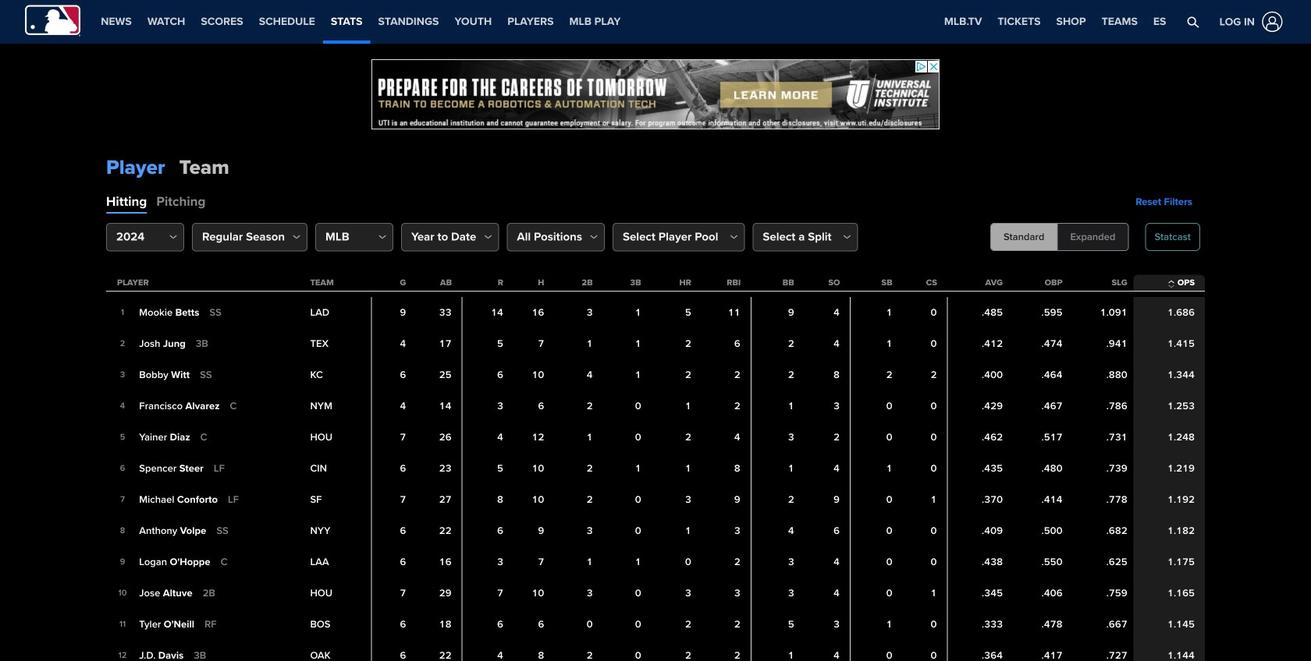 Task type: describe. For each thing, give the bounding box(es) containing it.
1 secondary navigation element from the left
[[93, 0, 629, 44]]

major league baseball image
[[25, 5, 81, 36]]

stats table element
[[106, 275, 1205, 662]]

tertiary navigation element
[[936, 0, 1174, 44]]



Task type: locate. For each thing, give the bounding box(es) containing it.
0 vertical spatial advertisement element
[[371, 59, 940, 130]]

advertisement element
[[371, 59, 940, 130], [971, 145, 1205, 184]]

group
[[990, 223, 1129, 251]]

top navigation menu bar
[[0, 0, 1311, 44]]

1 horizontal spatial advertisement element
[[971, 145, 1205, 184]]

2 secondary navigation element from the left
[[629, 0, 760, 44]]

0 horizontal spatial advertisement element
[[371, 59, 940, 130]]

secondary navigation element
[[93, 0, 629, 44], [629, 0, 760, 44]]

tab list
[[106, 190, 270, 223]]

1 vertical spatial advertisement element
[[971, 145, 1205, 184]]



Task type: vqa. For each thing, say whether or not it's contained in the screenshot.
SD's the 7:15 PM ET
no



